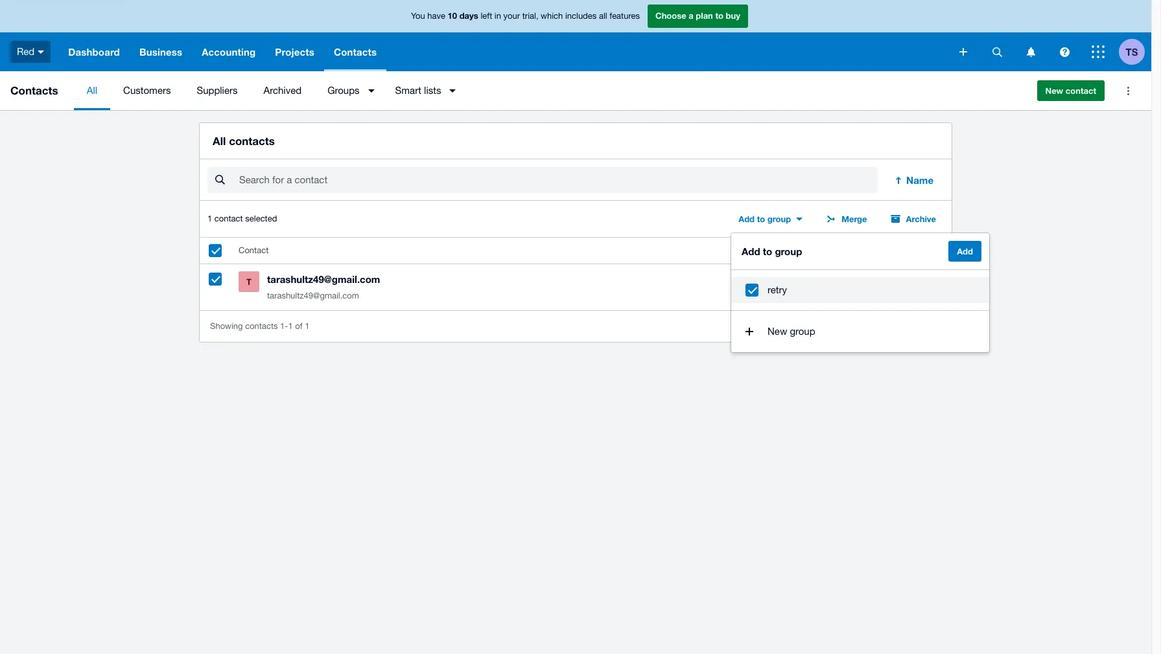 Task type: locate. For each thing, give the bounding box(es) containing it.
0 horizontal spatial contact
[[215, 214, 243, 224]]

all down the suppliers "button"
[[213, 134, 226, 148]]

contacts
[[229, 134, 275, 148], [245, 322, 278, 332]]

add to group
[[739, 214, 791, 225], [742, 246, 802, 258]]

new for new group
[[768, 326, 787, 337]]

group inside add to group popup button
[[768, 214, 791, 225]]

contact inside button
[[1066, 86, 1097, 96]]

1 horizontal spatial new
[[1046, 86, 1064, 96]]

0 vertical spatial tarashultz49@gmail.com
[[267, 274, 380, 285]]

0 vertical spatial add to group
[[739, 214, 791, 225]]

1 vertical spatial to
[[757, 214, 765, 225]]

contacts
[[334, 46, 377, 58], [10, 84, 58, 97]]

1 horizontal spatial contact
[[1066, 86, 1097, 96]]

merge button
[[818, 209, 875, 230]]

0 horizontal spatial all
[[87, 85, 97, 96]]

1 vertical spatial contacts
[[245, 322, 278, 332]]

smart lists button
[[382, 71, 464, 110]]

1 left of
[[288, 322, 293, 332]]

you
[[411, 11, 425, 21], [746, 246, 760, 256]]

smart
[[395, 85, 421, 96]]

new group button
[[731, 319, 990, 345]]

1-
[[280, 322, 288, 332]]

customers button
[[110, 71, 184, 110]]

banner
[[0, 0, 1152, 71]]

0 vertical spatial you
[[411, 11, 425, 21]]

all contacts
[[213, 134, 275, 148]]

new
[[1046, 86, 1064, 96], [768, 326, 787, 337]]

which
[[541, 11, 563, 21]]

2 tarashultz49@gmail.com from the top
[[267, 291, 359, 301]]

0 vertical spatial to
[[716, 11, 724, 21]]

showing
[[210, 322, 243, 332]]

includes
[[565, 11, 597, 21]]

all
[[87, 85, 97, 96], [213, 134, 226, 148]]

in
[[495, 11, 501, 21]]

to
[[716, 11, 724, 21], [757, 214, 765, 225], [763, 246, 773, 258]]

1 right of
[[305, 322, 310, 332]]

buy
[[726, 11, 741, 21]]

to inside group
[[763, 246, 773, 258]]

contacts up groups button
[[334, 46, 377, 58]]

1 left selected in the left top of the page
[[208, 214, 212, 224]]

all inside button
[[87, 85, 97, 96]]

showing contacts 1-1 of 1
[[210, 322, 310, 332]]

contacts left 1-
[[245, 322, 278, 332]]

you left have on the top of page
[[411, 11, 425, 21]]

add to group inside group
[[742, 246, 802, 258]]

1 horizontal spatial you
[[746, 246, 760, 256]]

to left buy
[[716, 11, 724, 21]]

archive button
[[883, 209, 944, 230]]

days
[[460, 11, 478, 21]]

1 tarashultz49@gmail.com from the top
[[267, 274, 380, 285]]

you for you have 10 days left in your trial, which includes all features
[[411, 11, 425, 21]]

left
[[481, 11, 492, 21]]

0 vertical spatial contacts
[[229, 134, 275, 148]]

menu
[[74, 71, 1027, 110]]

contacts button
[[324, 32, 387, 71]]

0 vertical spatial group
[[768, 214, 791, 225]]

owe
[[762, 246, 778, 256]]

contact list table element
[[200, 238, 952, 311]]

archived
[[264, 85, 302, 96]]

add inside popup button
[[739, 214, 755, 225]]

0 horizontal spatial contacts
[[10, 84, 58, 97]]

all down dashboard
[[87, 85, 97, 96]]

selected
[[245, 214, 277, 224]]

groups button
[[315, 71, 382, 110]]

2 vertical spatial group
[[790, 326, 816, 337]]

1 vertical spatial tarashultz49@gmail.com
[[267, 291, 359, 301]]

retry list box
[[731, 270, 990, 311]]

suppliers
[[197, 85, 238, 96]]

you inside you have 10 days left in your trial, which includes all features
[[411, 11, 425, 21]]

to down add to group popup button
[[763, 246, 773, 258]]

you left owe
[[746, 246, 760, 256]]

contact for 1
[[215, 214, 243, 224]]

contacts down the archived 'button'
[[229, 134, 275, 148]]

tarashultz49@gmail.com
[[267, 274, 380, 285], [267, 291, 359, 301]]

1 vertical spatial new
[[768, 326, 787, 337]]

ts
[[1126, 46, 1138, 57]]

add to group down add to group popup button
[[742, 246, 802, 258]]

0 horizontal spatial you
[[411, 11, 425, 21]]

1 vertical spatial all
[[213, 134, 226, 148]]

contact left selected in the left top of the page
[[215, 214, 243, 224]]

all for all
[[87, 85, 97, 96]]

suppliers button
[[184, 71, 251, 110]]

0 vertical spatial contact
[[1066, 86, 1097, 96]]

new inside add to group group
[[768, 326, 787, 337]]

0 vertical spatial contacts
[[334, 46, 377, 58]]

1 vertical spatial contact
[[215, 214, 243, 224]]

contact
[[1066, 86, 1097, 96], [215, 214, 243, 224]]

you inside contact list table element
[[746, 246, 760, 256]]

dashboard
[[68, 46, 120, 58]]

add
[[739, 214, 755, 225], [742, 246, 760, 258], [957, 247, 973, 257]]

1 horizontal spatial all
[[213, 134, 226, 148]]

0 horizontal spatial svg image
[[960, 48, 968, 56]]

group
[[768, 214, 791, 225], [775, 246, 802, 258], [790, 326, 816, 337]]

contact left actions menu image
[[1066, 86, 1097, 96]]

Search for a contact field
[[238, 168, 878, 193]]

your
[[504, 11, 520, 21]]

svg image inside the red popup button
[[38, 50, 44, 54]]

1 horizontal spatial contacts
[[334, 46, 377, 58]]

name button
[[886, 167, 944, 193]]

add to group up the you owe
[[739, 214, 791, 225]]

1 vertical spatial contacts
[[10, 84, 58, 97]]

2 vertical spatial to
[[763, 246, 773, 258]]

trial,
[[522, 11, 539, 21]]

to up the you owe
[[757, 214, 765, 225]]

all for all contacts
[[213, 134, 226, 148]]

svg image
[[1092, 45, 1105, 58], [993, 47, 1002, 57], [1027, 47, 1035, 57], [38, 50, 44, 54]]

svg image
[[1060, 47, 1070, 57], [960, 48, 968, 56]]

features
[[610, 11, 640, 21]]

1 vertical spatial add to group
[[742, 246, 802, 258]]

contacts down the red popup button
[[10, 84, 58, 97]]

0 vertical spatial new
[[1046, 86, 1064, 96]]

1 vertical spatial you
[[746, 246, 760, 256]]

0 horizontal spatial new
[[768, 326, 787, 337]]

1
[[208, 214, 212, 224], [288, 322, 293, 332], [305, 322, 310, 332]]

name
[[907, 175, 934, 186]]

0 vertical spatial all
[[87, 85, 97, 96]]



Task type: describe. For each thing, give the bounding box(es) containing it.
add to group inside popup button
[[739, 214, 791, 225]]

lists
[[424, 85, 441, 96]]

projects button
[[265, 32, 324, 71]]

have
[[428, 11, 446, 21]]

archive
[[906, 214, 936, 225]]

2 horizontal spatial 1
[[305, 322, 310, 332]]

10
[[448, 11, 457, 21]]

new contact button
[[1037, 80, 1105, 101]]

choose a plan to buy
[[656, 11, 741, 21]]

retry button
[[731, 278, 990, 304]]

contacts inside contacts dropdown button
[[334, 46, 377, 58]]

contacts for showing
[[245, 322, 278, 332]]

to inside popup button
[[757, 214, 765, 225]]

add inside button
[[957, 247, 973, 257]]

add to group button
[[731, 209, 811, 230]]

banner containing ts
[[0, 0, 1152, 71]]

1 vertical spatial group
[[775, 246, 802, 258]]

contact for new
[[1066, 86, 1097, 96]]

new group
[[768, 326, 816, 337]]

tarashultz49@gmail.com tarashultz49@gmail.com
[[267, 274, 380, 301]]

group inside new group button
[[790, 326, 816, 337]]

add to group group
[[731, 234, 990, 353]]

merge
[[842, 214, 867, 225]]

actions menu image
[[1115, 78, 1141, 104]]

1 horizontal spatial svg image
[[1060, 47, 1070, 57]]

red
[[17, 46, 35, 57]]

new contact
[[1046, 86, 1097, 96]]

projects
[[275, 46, 315, 58]]

groups
[[328, 85, 360, 96]]

accounting button
[[192, 32, 265, 71]]

tarashultz49@gmail.com inside the tarashultz49@gmail.com tarashultz49@gmail.com
[[267, 291, 359, 301]]

of
[[295, 322, 303, 332]]

add button
[[949, 241, 982, 262]]

you owe
[[746, 246, 778, 256]]

1 horizontal spatial 1
[[288, 322, 293, 332]]

ts button
[[1119, 32, 1152, 71]]

t
[[246, 277, 252, 287]]

red button
[[0, 32, 59, 71]]

customers
[[123, 85, 171, 96]]

to inside banner
[[716, 11, 724, 21]]

business
[[139, 46, 182, 58]]

menu containing all
[[74, 71, 1027, 110]]

you for you owe
[[746, 246, 760, 256]]

archived button
[[251, 71, 315, 110]]

0 horizontal spatial 1
[[208, 214, 212, 224]]

accounting
[[202, 46, 256, 58]]

new for new contact
[[1046, 86, 1064, 96]]

dashboard link
[[59, 32, 130, 71]]

business button
[[130, 32, 192, 71]]

contact
[[239, 246, 269, 256]]

you have 10 days left in your trial, which includes all features
[[411, 11, 640, 21]]

contacts for all
[[229, 134, 275, 148]]

choose
[[656, 11, 687, 21]]

all
[[599, 11, 607, 21]]

retry
[[768, 285, 787, 296]]

a
[[689, 11, 694, 21]]

all button
[[74, 71, 110, 110]]

1 contact selected
[[208, 214, 277, 224]]

smart lists
[[395, 85, 441, 96]]

plan
[[696, 11, 713, 21]]



Task type: vqa. For each thing, say whether or not it's contained in the screenshot.
Add a unique account number to identify, reference and search for the contact.
no



